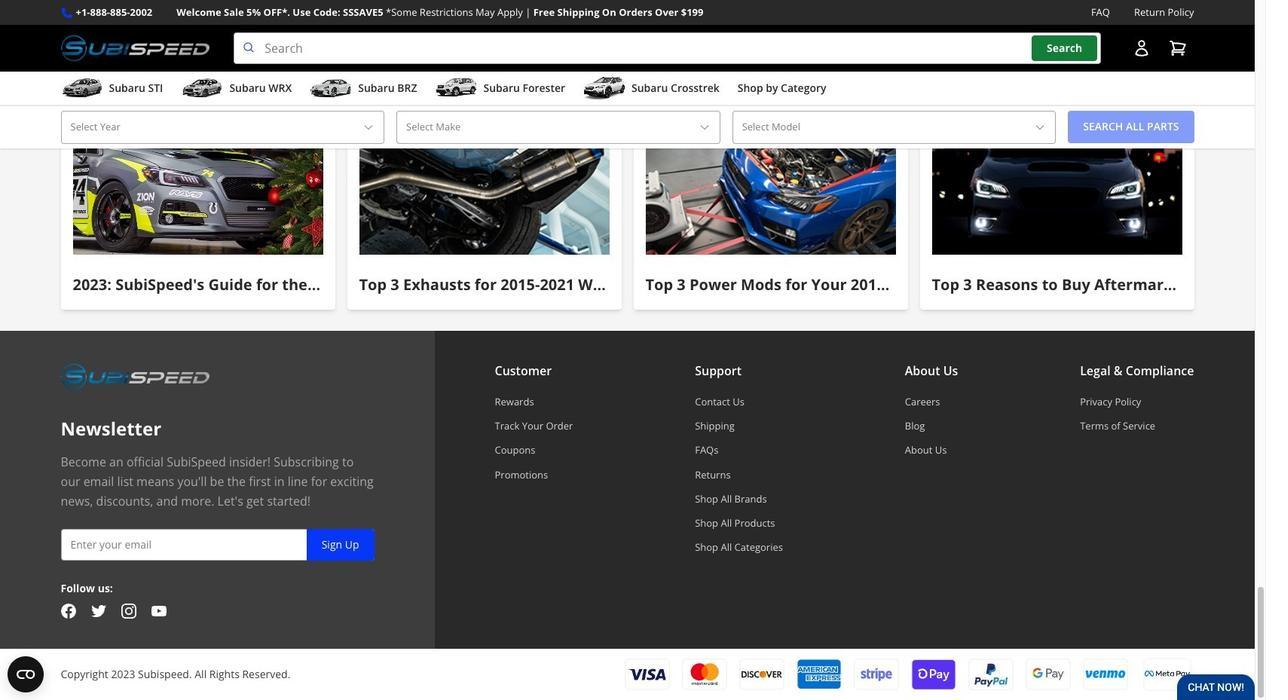 Task type: describe. For each thing, give the bounding box(es) containing it.
a subaru brz thumbnail image image
[[310, 77, 352, 100]]

wrx/sti aftermarket light image
[[932, 110, 1183, 255]]

youtube logo image
[[151, 604, 166, 619]]

discover image
[[739, 659, 785, 691]]

metapay image
[[1145, 671, 1190, 679]]

2 subispeed logo image from the top
[[61, 361, 210, 393]]

Select Make button
[[397, 111, 721, 144]]

twitter logo image
[[91, 604, 106, 619]]

Select Year button
[[61, 111, 385, 144]]

venmo image
[[1083, 659, 1128, 691]]

a subaru forester thumbnail image image
[[435, 77, 478, 100]]

googlepay image
[[1026, 659, 1071, 691]]

facebook logo image
[[61, 604, 76, 619]]

a subaru crosstrek thumbnail image image
[[584, 77, 626, 100]]



Task type: locate. For each thing, give the bounding box(es) containing it.
amex image
[[797, 659, 842, 691]]

a subaru sti thumbnail image image
[[61, 77, 103, 100]]

shoppay image
[[911, 659, 956, 691]]

select model image
[[1035, 121, 1047, 133]]

select year image
[[363, 121, 375, 133]]

wrx/sti engine bay image
[[646, 110, 896, 255]]

Enter your email text field
[[61, 529, 374, 561]]

visa image
[[625, 659, 670, 691]]

1 subispeed logo image from the top
[[61, 33, 210, 64]]

instagram logo image
[[121, 604, 136, 619]]

subispeed logo image
[[61, 33, 210, 64], [61, 361, 210, 393]]

open widget image
[[8, 657, 44, 693]]

mastercard image
[[682, 659, 727, 691]]

a subaru wrx thumbnail image image
[[181, 77, 223, 100]]

wrx/sti exhaust image
[[359, 110, 610, 255]]

wrx/sti interior image
[[73, 110, 323, 255]]

button image
[[1133, 39, 1151, 57]]

1 vertical spatial subispeed logo image
[[61, 361, 210, 393]]

Select Model button
[[733, 111, 1057, 144]]

search input field
[[234, 33, 1101, 64]]

select make image
[[699, 121, 711, 133]]

0 vertical spatial subispeed logo image
[[61, 33, 210, 64]]

stripe image
[[854, 659, 899, 691]]

paypal image
[[969, 659, 1014, 691]]



Task type: vqa. For each thing, say whether or not it's contained in the screenshot.
Open widget icon at the bottom left
yes



